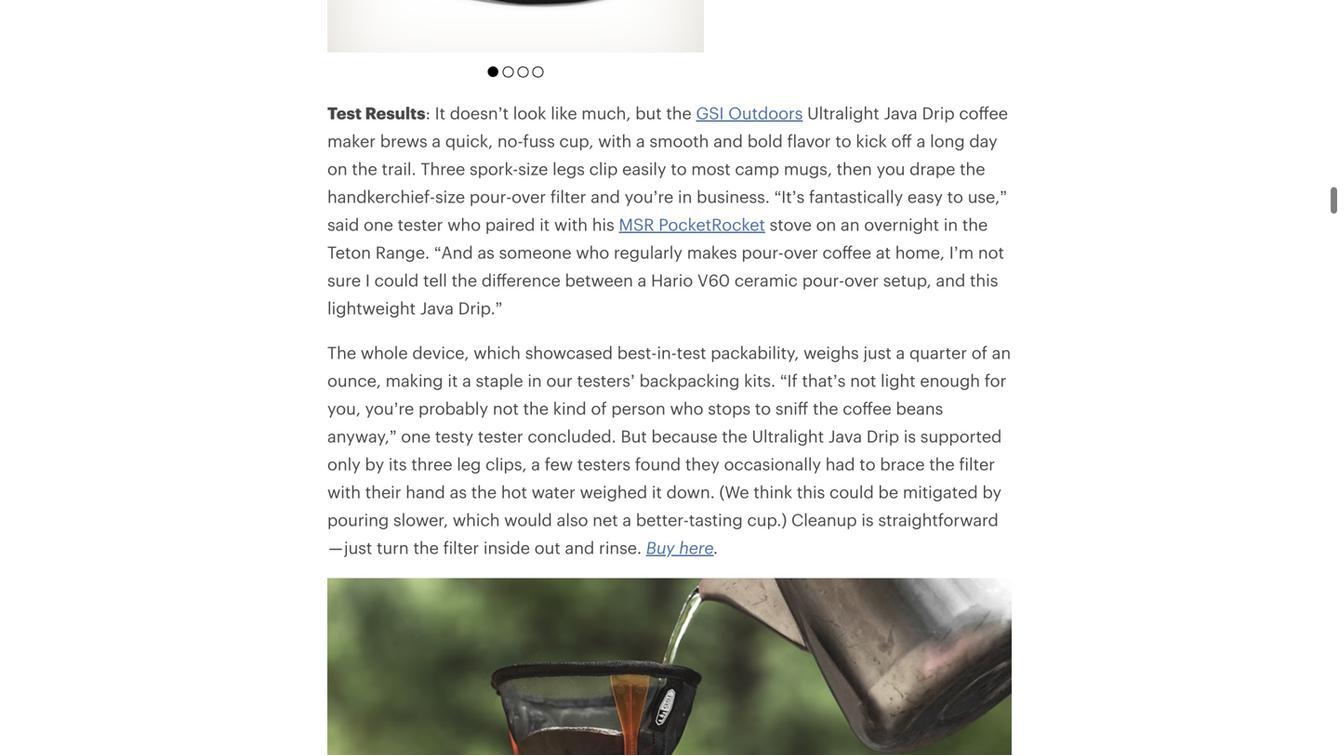 Task type: describe. For each thing, give the bounding box(es) containing it.
0 vertical spatial of
[[971, 343, 987, 363]]

inside
[[483, 538, 530, 558]]

range.
[[375, 243, 430, 262]]

concluded.
[[528, 427, 616, 446]]

here
[[679, 538, 714, 558]]

setup,
[[883, 271, 931, 290]]

mitigated
[[903, 483, 978, 502]]

pouring
[[327, 510, 389, 530]]

you,
[[327, 399, 361, 418]]

0 vertical spatial which
[[474, 343, 521, 363]]

packability,
[[711, 343, 799, 363]]

testy
[[435, 427, 473, 446]]

spork-
[[470, 159, 518, 178]]

not inside "stove on an overnight in the teton range. "and as someone who regularly makes pour-over coffee at home, i'm not sure i could tell the difference between a hario v60 ceramic pour-over setup, and this lightweight java drip.""
[[978, 243, 1004, 262]]

but
[[635, 103, 662, 123]]

doesn't
[[450, 103, 509, 123]]

an inside "stove on an overnight in the teton range. "and as someone who regularly makes pour-over coffee at home, i'm not sure i could tell the difference between a hario v60 ceramic pour-over setup, and this lightweight java drip.""
[[841, 215, 860, 234]]

flavor
[[787, 131, 831, 151]]

i'm
[[949, 243, 974, 262]]

java inside the whole device, which showcased best-in-test packability, weighs just a quarter of an ounce, making it a staple in our testers' backpacking kits. "if that's not light enough for you, you're probably not the kind of person who stops to sniff the coffee beans anyway," one testy tester concluded. but because the ultralight java drip is supported only by its three leg clips, a few testers found they occasionally had to brace the filter with their hand as the hot water weighed it down. (we think this could be mitigated by pouring slower, which would also net a better-tasting cup.) cleanup is straightforward —just turn the filter inside out and rinse.
[[828, 427, 862, 446]]

test
[[327, 103, 362, 123]]

as inside "stove on an overnight in the teton range. "and as someone who regularly makes pour-over coffee at home, i'm not sure i could tell the difference between a hario v60 ceramic pour-over setup, and this lightweight java drip.""
[[477, 243, 495, 262]]

three
[[421, 159, 465, 178]]

better-
[[636, 510, 689, 530]]

coffee inside "stove on an overnight in the teton range. "and as someone who regularly makes pour-over coffee at home, i'm not sure i could tell the difference between a hario v60 ceramic pour-over setup, and this lightweight java drip.""
[[822, 243, 871, 262]]

msr
[[619, 215, 654, 234]]

quarter
[[909, 343, 967, 363]]

three
[[411, 455, 452, 474]]

then
[[837, 159, 872, 178]]

in-
[[657, 343, 677, 363]]

smooth
[[650, 131, 709, 151]]

to down kits.
[[755, 399, 771, 418]]

0 horizontal spatial of
[[591, 399, 607, 418]]

to right easy
[[947, 187, 963, 206]]

to down smooth
[[671, 159, 687, 178]]

because
[[651, 427, 717, 446]]

the down maker
[[352, 159, 377, 178]]

lightweight
[[327, 298, 416, 318]]

1 horizontal spatial not
[[850, 371, 876, 390]]

java inside ultralight java drip coffee maker brews a quick, no-fuss cup, with a smooth and bold flavor to kick off a long day on the trail. three spork-size legs clip easily to most camp mugs, then you drape the handkerchief-size pour-over filter and you're in business. "it's fantastically easy to use," said one tester who paired it with his
[[884, 103, 917, 123]]

weighed
[[580, 483, 647, 502]]

stove on an overnight in the teton range. "and as someone who regularly makes pour-over coffee at home, i'm not sure i could tell the difference between a hario v60 ceramic pour-over setup, and this lightweight java drip."
[[327, 215, 1004, 318]]

easily
[[622, 159, 666, 178]]

the
[[327, 343, 356, 363]]

the left kind at the left of page
[[523, 399, 549, 418]]

anyway,"
[[327, 427, 397, 446]]

a right just
[[896, 343, 905, 363]]

hand
[[406, 483, 445, 502]]

regularly
[[614, 243, 682, 262]]

the down day
[[960, 159, 985, 178]]

testers
[[577, 455, 630, 474]]

like
[[551, 103, 577, 123]]

"and
[[434, 243, 473, 262]]

msr pocketrocket
[[619, 215, 765, 234]]

they
[[685, 455, 720, 474]]

ultralight java drip coffee maker brews a quick, no-fuss cup, with a smooth and bold flavor to kick off a long day on the trail. three spork-size legs clip easily to most camp mugs, then you drape the handkerchief-size pour-over filter and you're in business. "it's fantastically easy to use," said one tester who paired it with his
[[327, 103, 1008, 234]]

most
[[691, 159, 731, 178]]

—just
[[327, 538, 372, 558]]

legs
[[552, 159, 585, 178]]

much,
[[581, 103, 631, 123]]

0 vertical spatial by
[[365, 455, 384, 474]]

brace
[[880, 455, 925, 474]]

his
[[592, 215, 614, 234]]

the down use,"
[[962, 215, 988, 234]]

1 vertical spatial is
[[861, 510, 874, 530]]

2 vertical spatial it
[[652, 483, 662, 502]]

found
[[635, 455, 681, 474]]

2 vertical spatial over
[[844, 271, 879, 290]]

1 vertical spatial pour-
[[742, 243, 784, 262]]

the down stops
[[722, 427, 747, 446]]

who inside "stove on an overnight in the teton range. "and as someone who regularly makes pour-over coffee at home, i'm not sure i could tell the difference between a hario v60 ceramic pour-over setup, and this lightweight java drip.""
[[576, 243, 609, 262]]

0 horizontal spatial size
[[435, 187, 465, 206]]

in inside ultralight java drip coffee maker brews a quick, no-fuss cup, with a smooth and bold flavor to kick off a long day on the trail. three spork-size legs clip easily to most camp mugs, then you drape the handkerchief-size pour-over filter and you're in business. "it's fantastically easy to use," said one tester who paired it with his
[[678, 187, 692, 206]]

said
[[327, 215, 359, 234]]

ultralight inside the whole device, which showcased best-in-test packability, weighs just a quarter of an ounce, making it a staple in our testers' backpacking kits. "if that's not light enough for you, you're probably not the kind of person who stops to sniff the coffee beans anyway," one testy tester concluded. but because the ultralight java drip is supported only by its three leg clips, a few testers found they occasionally had to brace the filter with their hand as the hot water weighed it down. (we think this could be mitigated by pouring slower, which would also net a better-tasting cup.) cleanup is straightforward —just turn the filter inside out and rinse.
[[752, 427, 824, 446]]

stops
[[708, 399, 750, 418]]

ultralight java drip coffee maker image
[[343, 0, 688, 15]]

1 vertical spatial which
[[453, 510, 500, 530]]

you
[[876, 159, 905, 178]]

one inside the whole device, which showcased best-in-test packability, weighs just a quarter of an ounce, making it a staple in our testers' backpacking kits. "if that's not light enough for you, you're probably not the kind of person who stops to sniff the coffee beans anyway," one testy tester concluded. but because the ultralight java drip is supported only by its three leg clips, a few testers found they occasionally had to brace the filter with their hand as the hot water weighed it down. (we think this could be mitigated by pouring slower, which would also net a better-tasting cup.) cleanup is straightforward —just turn the filter inside out and rinse.
[[401, 427, 431, 446]]

who inside ultralight java drip coffee maker brews a quick, no-fuss cup, with a smooth and bold flavor to kick off a long day on the trail. three spork-size legs clip easily to most camp mugs, then you drape the handkerchief-size pour-over filter and you're in business. "it's fantastically easy to use," said one tester who paired it with his
[[447, 215, 481, 234]]

the down the that's
[[813, 399, 838, 418]]

in inside "stove on an overnight in the teton range. "and as someone who regularly makes pour-over coffee at home, i'm not sure i could tell the difference between a hario v60 ceramic pour-over setup, and this lightweight java drip.""
[[944, 215, 958, 234]]

the down slower,
[[413, 538, 439, 558]]

look
[[513, 103, 546, 123]]

the left hot
[[471, 483, 497, 502]]

weighs
[[803, 343, 859, 363]]

few
[[545, 455, 573, 474]]

0 vertical spatial size
[[518, 159, 548, 178]]

tell
[[423, 271, 447, 290]]

java inside "stove on an overnight in the teton range. "and as someone who regularly makes pour-over coffee at home, i'm not sure i could tell the difference between a hario v60 ceramic pour-over setup, and this lightweight java drip.""
[[420, 298, 454, 318]]

teton
[[327, 243, 371, 262]]

device,
[[412, 343, 469, 363]]

staple
[[476, 371, 523, 390]]

"it's
[[774, 187, 805, 206]]

drip."
[[458, 298, 502, 318]]

had
[[825, 455, 855, 474]]

handkerchief-
[[327, 187, 435, 206]]

light
[[881, 371, 916, 390]]

kick
[[856, 131, 887, 151]]

(we
[[719, 483, 749, 502]]

down.
[[666, 483, 715, 502]]

"if
[[780, 371, 798, 390]]

day
[[969, 131, 997, 151]]

a inside "stove on an overnight in the teton range. "and as someone who regularly makes pour-over coffee at home, i'm not sure i could tell the difference between a hario v60 ceramic pour-over setup, and this lightweight java drip.""
[[638, 271, 647, 290]]

buy here link
[[646, 538, 714, 558]]

net
[[593, 510, 618, 530]]

kits.
[[744, 371, 776, 390]]

best-
[[617, 343, 657, 363]]

cup.)
[[747, 510, 787, 530]]

a up easily
[[636, 131, 645, 151]]

rinse.
[[599, 538, 642, 558]]

could inside the whole device, which showcased best-in-test packability, weighs just a quarter of an ounce, making it a staple in our testers' backpacking kits. "if that's not light enough for you, you're probably not the kind of person who stops to sniff the coffee beans anyway," one testy tester concluded. but because the ultralight java drip is supported only by its three leg clips, a few testers found they occasionally had to brace the filter with their hand as the hot water weighed it down. (we think this could be mitigated by pouring slower, which would also net a better-tasting cup.) cleanup is straightforward —just turn the filter inside out and rinse.
[[829, 483, 874, 502]]

home,
[[895, 243, 945, 262]]

just
[[863, 343, 892, 363]]

2 vertical spatial not
[[493, 399, 519, 418]]



Task type: vqa. For each thing, say whether or not it's contained in the screenshot.
the left (11)
no



Task type: locate. For each thing, give the bounding box(es) containing it.
1 horizontal spatial by
[[982, 483, 1002, 502]]

2 horizontal spatial in
[[944, 215, 958, 234]]

of up for
[[971, 343, 987, 363]]

of down testers'
[[591, 399, 607, 418]]

1 vertical spatial with
[[554, 215, 588, 234]]

could down had
[[829, 483, 874, 502]]

1 vertical spatial coffee
[[822, 243, 871, 262]]

which up inside
[[453, 510, 500, 530]]

1 vertical spatial an
[[992, 343, 1011, 363]]

who up "and on the top of the page
[[447, 215, 481, 234]]

tester up range. on the top of the page
[[398, 215, 443, 234]]

and inside "stove on an overnight in the teton range. "and as someone who regularly makes pour-over coffee at home, i'm not sure i could tell the difference between a hario v60 ceramic pour-over setup, and this lightweight java drip.""
[[936, 271, 965, 290]]

to
[[835, 131, 851, 151], [671, 159, 687, 178], [947, 187, 963, 206], [755, 399, 771, 418], [859, 455, 876, 474]]

0 vertical spatial you're
[[625, 187, 673, 206]]

java up off
[[884, 103, 917, 123]]

0 vertical spatial is
[[904, 427, 916, 446]]

a up "probably"
[[462, 371, 471, 390]]

on down maker
[[327, 159, 347, 178]]

that's
[[802, 371, 846, 390]]

1 vertical spatial tester
[[478, 427, 523, 446]]

and inside the whole device, which showcased best-in-test packability, weighs just a quarter of an ounce, making it a staple in our testers' backpacking kits. "if that's not light enough for you, you're probably not the kind of person who stops to sniff the coffee beans anyway," one testy tester concluded. but because the ultralight java drip is supported only by its three leg clips, a few testers found they occasionally had to brace the filter with their hand as the hot water weighed it down. (we think this could be mitigated by pouring slower, which would also net a better-tasting cup.) cleanup is straightforward —just turn the filter inside out and rinse.
[[565, 538, 594, 558]]

it
[[540, 215, 550, 234], [448, 371, 458, 390], [652, 483, 662, 502]]

0 vertical spatial tester
[[398, 215, 443, 234]]

0 vertical spatial in
[[678, 187, 692, 206]]

2 horizontal spatial not
[[978, 243, 1004, 262]]

1 horizontal spatial in
[[678, 187, 692, 206]]

0 vertical spatial ultralight
[[807, 103, 879, 123]]

coffee inside ultralight java drip coffee maker brews a quick, no-fuss cup, with a smooth and bold flavor to kick off a long day on the trail. three spork-size legs clip easily to most camp mugs, then you drape the handkerchief-size pour-over filter and you're in business. "it's fantastically easy to use," said one tester who paired it with his
[[959, 103, 1008, 123]]

one inside ultralight java drip coffee maker brews a quick, no-fuss cup, with a smooth and bold flavor to kick off a long day on the trail. three spork-size legs clip easily to most camp mugs, then you drape the handkerchief-size pour-over filter and you're in business. "it's fantastically easy to use," said one tester who paired it with his
[[364, 215, 393, 234]]

i
[[365, 271, 370, 290]]

1 vertical spatial as
[[450, 483, 467, 502]]

0 horizontal spatial over
[[512, 187, 546, 206]]

with down the much,
[[598, 131, 632, 151]]

1 horizontal spatial one
[[401, 427, 431, 446]]

1 vertical spatial by
[[982, 483, 1002, 502]]

as right "and on the top of the page
[[477, 243, 495, 262]]

and down i'm
[[936, 271, 965, 290]]

1 vertical spatial on
[[816, 215, 836, 234]]

trail.
[[382, 159, 416, 178]]

over down stove
[[784, 243, 818, 262]]

1 vertical spatial size
[[435, 187, 465, 206]]

1 horizontal spatial with
[[554, 215, 588, 234]]

filter down legs
[[550, 187, 586, 206]]

0 horizontal spatial drip
[[867, 427, 899, 446]]

0 vertical spatial who
[[447, 215, 481, 234]]

1 horizontal spatial over
[[784, 243, 818, 262]]

0 vertical spatial pour-
[[469, 187, 512, 206]]

0 horizontal spatial filter
[[443, 538, 479, 558]]

and up most on the top right of the page
[[713, 131, 743, 151]]

.
[[714, 538, 718, 558]]

1 horizontal spatial you're
[[625, 187, 673, 206]]

mugs,
[[784, 159, 832, 178]]

occasionally
[[724, 455, 821, 474]]

filter inside ultralight java drip coffee maker brews a quick, no-fuss cup, with a smooth and bold flavor to kick off a long day on the trail. three spork-size legs clip easily to most camp mugs, then you drape the handkerchief-size pour-over filter and you're in business. "it's fantastically easy to use," said one tester who paired it with his
[[550, 187, 586, 206]]

in left our
[[528, 371, 542, 390]]

and down clip
[[591, 187, 620, 206]]

coffee left at
[[822, 243, 871, 262]]

to left the 'kick'
[[835, 131, 851, 151]]

this inside "stove on an overnight in the teton range. "and as someone who regularly makes pour-over coffee at home, i'm not sure i could tell the difference between a hario v60 ceramic pour-over setup, and this lightweight java drip.""
[[970, 271, 998, 290]]

ultralight up the 'kick'
[[807, 103, 879, 123]]

with inside the whole device, which showcased best-in-test packability, weighs just a quarter of an ounce, making it a staple in our testers' backpacking kits. "if that's not light enough for you, you're probably not the kind of person who stops to sniff the coffee beans anyway," one testy tester concluded. but because the ultralight java drip is supported only by its three leg clips, a few testers found they occasionally had to brace the filter with their hand as the hot water weighed it down. (we think this could be mitigated by pouring slower, which would also net a better-tasting cup.) cleanup is straightforward —just turn the filter inside out and rinse.
[[327, 483, 361, 502]]

and down 'also'
[[565, 538, 594, 558]]

1 vertical spatial ultralight
[[752, 427, 824, 446]]

with
[[598, 131, 632, 151], [554, 215, 588, 234], [327, 483, 361, 502]]

coffee up day
[[959, 103, 1008, 123]]

sure
[[327, 271, 361, 290]]

tester inside ultralight java drip coffee maker brews a quick, no-fuss cup, with a smooth and bold flavor to kick off a long day on the trail. three spork-size legs clip easily to most camp mugs, then you drape the handkerchief-size pour-over filter and you're in business. "it's fantastically easy to use," said one tester who paired it with his
[[398, 215, 443, 234]]

this up 'cleanup'
[[797, 483, 825, 502]]

is up brace
[[904, 427, 916, 446]]

buy here .
[[646, 538, 718, 558]]

is right 'cleanup'
[[861, 510, 874, 530]]

turn
[[377, 538, 409, 558]]

one down handkerchief-
[[364, 215, 393, 234]]

slower,
[[393, 510, 448, 530]]

1 vertical spatial filter
[[959, 455, 995, 474]]

java down tell
[[420, 298, 454, 318]]

drip up brace
[[867, 427, 899, 446]]

pour-
[[469, 187, 512, 206], [742, 243, 784, 262], [802, 271, 844, 290]]

one up three on the left bottom of the page
[[401, 427, 431, 446]]

but
[[621, 427, 647, 446]]

person
[[611, 399, 666, 418]]

1 vertical spatial one
[[401, 427, 431, 446]]

1 vertical spatial who
[[576, 243, 609, 262]]

0 vertical spatial on
[[327, 159, 347, 178]]

1 vertical spatial java
[[420, 298, 454, 318]]

0 vertical spatial coffee
[[959, 103, 1008, 123]]

1 horizontal spatial this
[[970, 271, 998, 290]]

who
[[447, 215, 481, 234], [576, 243, 609, 262], [670, 399, 703, 418]]

which up staple
[[474, 343, 521, 363]]

our
[[546, 371, 573, 390]]

as down leg
[[450, 483, 467, 502]]

test results : it doesn't look like much, but the gsi outdoors
[[327, 103, 803, 123]]

1 vertical spatial not
[[850, 371, 876, 390]]

coffee inside the whole device, which showcased best-in-test packability, weighs just a quarter of an ounce, making it a staple in our testers' backpacking kits. "if that's not light enough for you, you're probably not the kind of person who stops to sniff the coffee beans anyway," one testy tester concluded. but because the ultralight java drip is supported only by its three leg clips, a few testers found they occasionally had to brace the filter with their hand as the hot water weighed it down. (we think this could be mitigated by pouring slower, which would also net a better-tasting cup.) cleanup is straightforward —just turn the filter inside out and rinse.
[[843, 399, 892, 418]]

1 horizontal spatial drip
[[922, 103, 955, 123]]

1 horizontal spatial who
[[576, 243, 609, 262]]

testers'
[[577, 371, 635, 390]]

1 horizontal spatial of
[[971, 343, 987, 363]]

paired
[[485, 215, 535, 234]]

you're inside ultralight java drip coffee maker brews a quick, no-fuss cup, with a smooth and bold flavor to kick off a long day on the trail. three spork-size legs clip easily to most camp mugs, then you drape the handkerchief-size pour-over filter and you're in business. "it's fantastically easy to use," said one tester who paired it with his
[[625, 187, 673, 206]]

think
[[753, 483, 792, 502]]

the
[[666, 103, 692, 123], [352, 159, 377, 178], [960, 159, 985, 178], [962, 215, 988, 234], [452, 271, 477, 290], [523, 399, 549, 418], [813, 399, 838, 418], [722, 427, 747, 446], [929, 455, 955, 474], [471, 483, 497, 502], [413, 538, 439, 558]]

filter down supported
[[959, 455, 995, 474]]

size down three
[[435, 187, 465, 206]]

sniff
[[775, 399, 808, 418]]

over inside ultralight java drip coffee maker brews a quick, no-fuss cup, with a smooth and bold flavor to kick off a long day on the trail. three spork-size legs clip easily to most camp mugs, then you drape the handkerchief-size pour-over filter and you're in business. "it's fantastically easy to use," said one tester who paired it with his
[[512, 187, 546, 206]]

v60
[[697, 271, 730, 290]]

off
[[891, 131, 912, 151]]

0 horizontal spatial not
[[493, 399, 519, 418]]

cleanup
[[791, 510, 857, 530]]

who up because
[[670, 399, 703, 418]]

over up paired
[[512, 187, 546, 206]]

size
[[518, 159, 548, 178], [435, 187, 465, 206]]

:
[[425, 103, 430, 123]]

use,"
[[968, 187, 1007, 206]]

by left its
[[365, 455, 384, 474]]

also
[[557, 510, 588, 530]]

supported
[[920, 427, 1002, 446]]

someone
[[499, 243, 571, 262]]

maker
[[327, 131, 376, 151]]

drip inside the whole device, which showcased best-in-test packability, weighs just a quarter of an ounce, making it a staple in our testers' backpacking kits. "if that's not light enough for you, you're probably not the kind of person who stops to sniff the coffee beans anyway," one testy tester concluded. but because the ultralight java drip is supported only by its three leg clips, a few testers found they occasionally had to brace the filter with their hand as the hot water weighed it down. (we think this could be mitigated by pouring slower, which would also net a better-tasting cup.) cleanup is straightforward —just turn the filter inside out and rinse.
[[867, 427, 899, 446]]

not down staple
[[493, 399, 519, 418]]

0 vertical spatial an
[[841, 215, 860, 234]]

0 horizontal spatial by
[[365, 455, 384, 474]]

java up had
[[828, 427, 862, 446]]

an
[[841, 215, 860, 234], [992, 343, 1011, 363]]

1 vertical spatial in
[[944, 215, 958, 234]]

1 horizontal spatial it
[[540, 215, 550, 234]]

not down just
[[850, 371, 876, 390]]

brews
[[380, 131, 427, 151]]

gsi outdoors ultralight java drip image
[[327, 579, 1012, 756]]

1 horizontal spatial filter
[[550, 187, 586, 206]]

overnight
[[864, 215, 939, 234]]

2 vertical spatial in
[[528, 371, 542, 390]]

water
[[532, 483, 575, 502]]

be
[[878, 483, 898, 502]]

0 horizontal spatial in
[[528, 371, 542, 390]]

out
[[534, 538, 560, 558]]

an inside the whole device, which showcased best-in-test packability, weighs just a quarter of an ounce, making it a staple in our testers' backpacking kits. "if that's not light enough for you, you're probably not the kind of person who stops to sniff the coffee beans anyway," one testy tester concluded. but because the ultralight java drip is supported only by its three leg clips, a few testers found they occasionally had to brace the filter with their hand as the hot water weighed it down. (we think this could be mitigated by pouring slower, which would also net a better-tasting cup.) cleanup is straightforward —just turn the filter inside out and rinse.
[[992, 343, 1011, 363]]

making
[[385, 371, 443, 390]]

2 vertical spatial pour-
[[802, 271, 844, 290]]

you're down making
[[365, 399, 414, 418]]

tester up clips, at the left of page
[[478, 427, 523, 446]]

0 vertical spatial it
[[540, 215, 550, 234]]

it inside ultralight java drip coffee maker brews a quick, no-fuss cup, with a smooth and bold flavor to kick off a long day on the trail. three spork-size legs clip easily to most camp mugs, then you drape the handkerchief-size pour-over filter and you're in business. "it's fantastically easy to use," said one tester who paired it with his
[[540, 215, 550, 234]]

1 horizontal spatial could
[[829, 483, 874, 502]]

you're inside the whole device, which showcased best-in-test packability, weighs just a quarter of an ounce, making it a staple in our testers' backpacking kits. "if that's not light enough for you, you're probably not the kind of person who stops to sniff the coffee beans anyway," one testy tester concluded. but because the ultralight java drip is supported only by its three leg clips, a few testers found they occasionally had to brace the filter with their hand as the hot water weighed it down. (we think this could be mitigated by pouring slower, which would also net a better-tasting cup.) cleanup is straightforward —just turn the filter inside out and rinse.
[[365, 399, 414, 418]]

in
[[678, 187, 692, 206], [944, 215, 958, 234], [528, 371, 542, 390]]

this inside the whole device, which showcased best-in-test packability, weighs just a quarter of an ounce, making it a staple in our testers' backpacking kits. "if that's not light enough for you, you're probably not the kind of person who stops to sniff the coffee beans anyway," one testy tester concluded. but because the ultralight java drip is supported only by its three leg clips, a few testers found they occasionally had to brace the filter with their hand as the hot water weighed it down. (we think this could be mitigated by pouring slower, which would also net a better-tasting cup.) cleanup is straightforward —just turn the filter inside out and rinse.
[[797, 483, 825, 502]]

probably
[[418, 399, 488, 418]]

an up for
[[992, 343, 1011, 363]]

enough
[[920, 371, 980, 390]]

not right i'm
[[978, 243, 1004, 262]]

1 horizontal spatial size
[[518, 159, 548, 178]]

filter
[[550, 187, 586, 206], [959, 455, 995, 474], [443, 538, 479, 558]]

0 vertical spatial could
[[374, 271, 419, 290]]

easy
[[907, 187, 943, 206]]

in up msr pocketrocket on the top of page
[[678, 187, 692, 206]]

drape
[[910, 159, 955, 178]]

a down it
[[432, 131, 441, 151]]

by right the mitigated in the right of the page
[[982, 483, 1002, 502]]

over
[[512, 187, 546, 206], [784, 243, 818, 262], [844, 271, 879, 290]]

pour- right the ceramic
[[802, 271, 844, 290]]

ounce,
[[327, 371, 381, 390]]

on inside ultralight java drip coffee maker brews a quick, no-fuss cup, with a smooth and bold flavor to kick off a long day on the trail. three spork-size legs clip easily to most camp mugs, then you drape the handkerchief-size pour-over filter and you're in business. "it's fantastically easy to use," said one tester who paired it with his
[[327, 159, 347, 178]]

clip
[[589, 159, 618, 178]]

it
[[435, 103, 445, 123]]

an down the fantastically
[[841, 215, 860, 234]]

image carousel region
[[327, 0, 704, 82]]

with left his
[[554, 215, 588, 234]]

could inside "stove on an overnight in the teton range. "and as someone who regularly makes pour-over coffee at home, i'm not sure i could tell the difference between a hario v60 ceramic pour-over setup, and this lightweight java drip.""
[[374, 271, 419, 290]]

no-
[[497, 131, 523, 151]]

0 vertical spatial filter
[[550, 187, 586, 206]]

clips,
[[485, 455, 527, 474]]

1 horizontal spatial tester
[[478, 427, 523, 446]]

1 vertical spatial over
[[784, 243, 818, 262]]

2 horizontal spatial pour-
[[802, 271, 844, 290]]

2 vertical spatial who
[[670, 399, 703, 418]]

0 horizontal spatial an
[[841, 215, 860, 234]]

pour- inside ultralight java drip coffee maker brews a quick, no-fuss cup, with a smooth and bold flavor to kick off a long day on the trail. three spork-size legs clip easily to most camp mugs, then you drape the handkerchief-size pour-over filter and you're in business. "it's fantastically easy to use," said one tester who paired it with his
[[469, 187, 512, 206]]

0 horizontal spatial could
[[374, 271, 419, 290]]

a down regularly
[[638, 271, 647, 290]]

2 horizontal spatial with
[[598, 131, 632, 151]]

to right had
[[859, 455, 876, 474]]

over down at
[[844, 271, 879, 290]]

1 vertical spatial could
[[829, 483, 874, 502]]

the up smooth
[[666, 103, 692, 123]]

1 vertical spatial it
[[448, 371, 458, 390]]

with down only
[[327, 483, 361, 502]]

stove
[[770, 215, 812, 234]]

the right tell
[[452, 271, 477, 290]]

filter left inside
[[443, 538, 479, 558]]

2 horizontal spatial over
[[844, 271, 879, 290]]

backpacking
[[639, 371, 740, 390]]

1 horizontal spatial an
[[992, 343, 1011, 363]]

0 horizontal spatial it
[[448, 371, 458, 390]]

drip inside ultralight java drip coffee maker brews a quick, no-fuss cup, with a smooth and bold flavor to kick off a long day on the trail. three spork-size legs clip easily to most camp mugs, then you drape the handkerchief-size pour-over filter and you're in business. "it's fantastically easy to use," said one tester who paired it with his
[[922, 103, 955, 123]]

as inside the whole device, which showcased best-in-test packability, weighs just a quarter of an ounce, making it a staple in our testers' backpacking kits. "if that's not light enough for you, you're probably not the kind of person who stops to sniff the coffee beans anyway," one testy tester concluded. but because the ultralight java drip is supported only by its three leg clips, a few testers found they occasionally had to brace the filter with their hand as the hot water weighed it down. (we think this could be mitigated by pouring slower, which would also net a better-tasting cup.) cleanup is straightforward —just turn the filter inside out and rinse.
[[450, 483, 467, 502]]

on
[[327, 159, 347, 178], [816, 215, 836, 234]]

tasting
[[689, 510, 743, 530]]

results
[[365, 103, 425, 123]]

0 horizontal spatial one
[[364, 215, 393, 234]]

0 vertical spatial drip
[[922, 103, 955, 123]]

in inside the whole device, which showcased best-in-test packability, weighs just a quarter of an ounce, making it a staple in our testers' backpacking kits. "if that's not light enough for you, you're probably not the kind of person who stops to sniff the coffee beans anyway," one testy tester concluded. but because the ultralight java drip is supported only by its three leg clips, a few testers found they occasionally had to brace the filter with their hand as the hot water weighed it down. (we think this could be mitigated by pouring slower, which would also net a better-tasting cup.) cleanup is straightforward —just turn the filter inside out and rinse.
[[528, 371, 542, 390]]

who up between
[[576, 243, 609, 262]]

a right off
[[916, 131, 926, 151]]

ultralight inside ultralight java drip coffee maker brews a quick, no-fuss cup, with a smooth and bold flavor to kick off a long day on the trail. three spork-size legs clip easily to most camp mugs, then you drape the handkerchief-size pour-over filter and you're in business. "it's fantastically easy to use," said one tester who paired it with his
[[807, 103, 879, 123]]

buy
[[646, 538, 675, 558]]

is
[[904, 427, 916, 446], [861, 510, 874, 530]]

1 horizontal spatial as
[[477, 243, 495, 262]]

long
[[930, 131, 965, 151]]

test
[[677, 343, 706, 363]]

this down i'm
[[970, 271, 998, 290]]

0 horizontal spatial you're
[[365, 399, 414, 418]]

leg
[[457, 455, 481, 474]]

this
[[970, 271, 998, 290], [797, 483, 825, 502]]

2 horizontal spatial filter
[[959, 455, 995, 474]]

0 horizontal spatial who
[[447, 215, 481, 234]]

0 vertical spatial as
[[477, 243, 495, 262]]

by
[[365, 455, 384, 474], [982, 483, 1002, 502]]

pocketrocket
[[659, 215, 765, 234]]

it down found
[[652, 483, 662, 502]]

2 horizontal spatial it
[[652, 483, 662, 502]]

on right stove
[[816, 215, 836, 234]]

on inside "stove on an overnight in the teton range. "and as someone who regularly makes pour-over coffee at home, i'm not sure i could tell the difference between a hario v60 ceramic pour-over setup, and this lightweight java drip.""
[[816, 215, 836, 234]]

1 vertical spatial you're
[[365, 399, 414, 418]]

0 horizontal spatial pour-
[[469, 187, 512, 206]]

the whole device, which showcased best-in-test packability, weighs just a quarter of an ounce, making it a staple in our testers' backpacking kits. "if that's not light enough for you, you're probably not the kind of person who stops to sniff the coffee beans anyway," one testy tester concluded. but because the ultralight java drip is supported only by its three leg clips, a few testers found they occasionally had to brace the filter with their hand as the hot water weighed it down. (we think this could be mitigated by pouring slower, which would also net a better-tasting cup.) cleanup is straightforward —just turn the filter inside out and rinse.
[[327, 343, 1011, 558]]

size down fuss
[[518, 159, 548, 178]]

1 horizontal spatial pour-
[[742, 243, 784, 262]]

1 horizontal spatial on
[[816, 215, 836, 234]]

1 vertical spatial of
[[591, 399, 607, 418]]

tester
[[398, 215, 443, 234], [478, 427, 523, 446]]

business.
[[697, 187, 770, 206]]

it up 'someone' on the top left
[[540, 215, 550, 234]]

2 horizontal spatial who
[[670, 399, 703, 418]]

0 horizontal spatial this
[[797, 483, 825, 502]]

bold
[[747, 131, 783, 151]]

pour- down the spork-
[[469, 187, 512, 206]]

tester inside the whole device, which showcased best-in-test packability, weighs just a quarter of an ounce, making it a staple in our testers' backpacking kits. "if that's not light enough for you, you're probably not the kind of person who stops to sniff the coffee beans anyway," one testy tester concluded. but because the ultralight java drip is supported only by its three leg clips, a few testers found they occasionally had to brace the filter with their hand as the hot water weighed it down. (we think this could be mitigated by pouring slower, which would also net a better-tasting cup.) cleanup is straightforward —just turn the filter inside out and rinse.
[[478, 427, 523, 446]]

0 vertical spatial with
[[598, 131, 632, 151]]

a right "net"
[[622, 510, 631, 530]]

you're down easily
[[625, 187, 673, 206]]

2 vertical spatial with
[[327, 483, 361, 502]]

ultralight down sniff
[[752, 427, 824, 446]]

a left "few"
[[531, 455, 540, 474]]

1 horizontal spatial is
[[904, 427, 916, 446]]

the up the mitigated in the right of the page
[[929, 455, 955, 474]]

pour- up the ceramic
[[742, 243, 784, 262]]

0 horizontal spatial with
[[327, 483, 361, 502]]

0 vertical spatial this
[[970, 271, 998, 290]]

could down range. on the top of the page
[[374, 271, 419, 290]]

0 vertical spatial one
[[364, 215, 393, 234]]

coffee down light
[[843, 399, 892, 418]]

drip up long
[[922, 103, 955, 123]]

only
[[327, 455, 361, 474]]

it up "probably"
[[448, 371, 458, 390]]

2 vertical spatial coffee
[[843, 399, 892, 418]]

1 horizontal spatial java
[[828, 427, 862, 446]]

who inside the whole device, which showcased best-in-test packability, weighs just a quarter of an ounce, making it a staple in our testers' backpacking kits. "if that's not light enough for you, you're probably not the kind of person who stops to sniff the coffee beans anyway," one testy tester concluded. but because the ultralight java drip is supported only by its three leg clips, a few testers found they occasionally had to brace the filter with their hand as the hot water weighed it down. (we think this could be mitigated by pouring slower, which would also net a better-tasting cup.) cleanup is straightforward —just turn the filter inside out and rinse.
[[670, 399, 703, 418]]

in up i'm
[[944, 215, 958, 234]]

gsi outdoors link
[[696, 103, 803, 123]]

0 horizontal spatial is
[[861, 510, 874, 530]]

0 horizontal spatial as
[[450, 483, 467, 502]]



